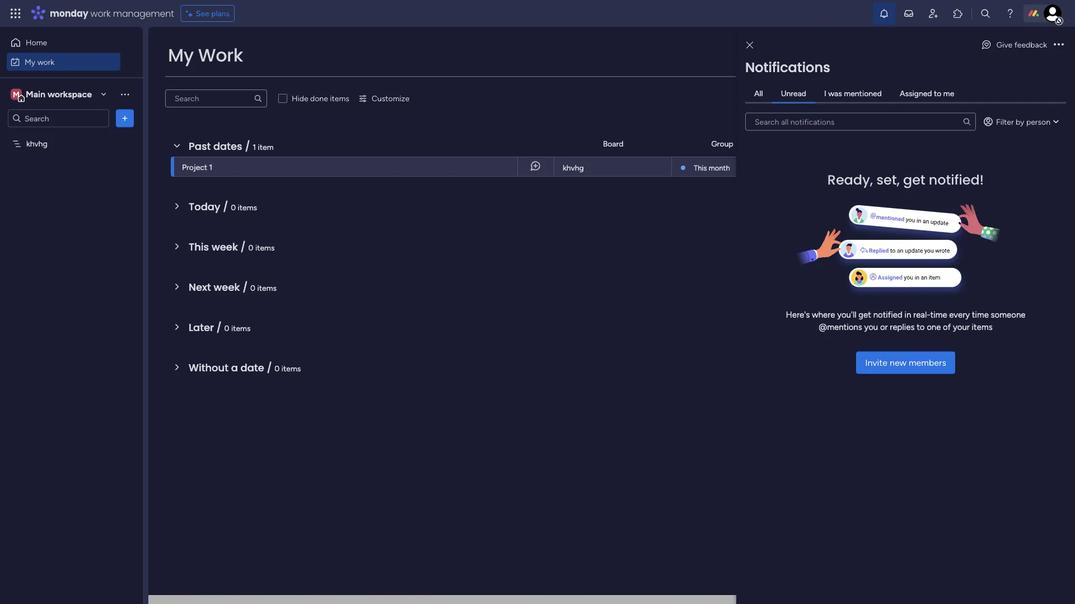 Task type: locate. For each thing, give the bounding box(es) containing it.
0 vertical spatial options image
[[1054, 41, 1064, 49]]

items inside this week / 0 items
[[255, 243, 275, 253]]

0 vertical spatial this
[[694, 164, 707, 172]]

get inside here's where you'll get notified in real-time every time someone @mentions you or replies to one of your items
[[859, 310, 871, 320]]

dialog
[[736, 27, 1075, 605]]

0 vertical spatial search image
[[254, 94, 263, 103]]

0 horizontal spatial get
[[859, 310, 871, 320]]

to left the me
[[934, 89, 942, 98]]

all
[[754, 89, 763, 98]]

0
[[231, 203, 236, 212], [248, 243, 253, 253], [250, 283, 255, 293], [224, 324, 229, 333], [275, 364, 280, 374]]

week down today / 0 items
[[212, 240, 238, 254]]

0 horizontal spatial time
[[930, 310, 947, 320]]

0 horizontal spatial my
[[25, 57, 35, 67]]

without a date / 0 items
[[189, 361, 301, 375]]

this week / 0 items
[[189, 240, 275, 254]]

customize
[[372, 94, 410, 103]]

0 vertical spatial get
[[903, 171, 925, 189]]

items right date
[[282, 364, 301, 374]]

my inside button
[[25, 57, 35, 67]]

1 horizontal spatial my
[[168, 43, 194, 68]]

0 horizontal spatial work
[[37, 57, 54, 67]]

this for month
[[694, 164, 707, 172]]

none search field filter dashboard by text
[[165, 90, 267, 108]]

dialog containing notifications
[[736, 27, 1075, 605]]

work right monday
[[90, 7, 111, 20]]

none search field up boards
[[745, 113, 976, 131]]

1 left item
[[253, 142, 256, 152]]

1 horizontal spatial to
[[934, 89, 942, 98]]

1 horizontal spatial 1
[[253, 142, 256, 152]]

options image right feedback
[[1054, 41, 1064, 49]]

1 vertical spatial week
[[214, 280, 240, 295]]

get
[[903, 171, 925, 189], [859, 310, 871, 320]]

0 up next week / 0 items
[[248, 243, 253, 253]]

every
[[949, 310, 970, 320]]

group
[[711, 139, 733, 149]]

0 horizontal spatial khvhg
[[26, 139, 48, 149]]

1 horizontal spatial time
[[972, 310, 989, 320]]

m
[[13, 90, 20, 99]]

my for my work
[[25, 57, 35, 67]]

0 horizontal spatial to
[[917, 323, 925, 333]]

0 horizontal spatial none search field
[[165, 90, 267, 108]]

columns
[[933, 80, 963, 90]]

search image inside filter dashboard by text search field
[[254, 94, 263, 103]]

monday work management
[[50, 7, 174, 20]]

one
[[927, 323, 941, 333]]

1 horizontal spatial search image
[[963, 117, 972, 126]]

options image
[[1054, 41, 1064, 49], [119, 113, 130, 124]]

my down "home"
[[25, 57, 35, 67]]

home
[[26, 38, 47, 47]]

get up "you"
[[859, 310, 871, 320]]

where
[[812, 310, 835, 320]]

items right later
[[231, 324, 251, 333]]

my for my work
[[168, 43, 194, 68]]

1 time from the left
[[930, 310, 947, 320]]

see
[[1049, 80, 1062, 90]]

0 vertical spatial none search field
[[165, 90, 267, 108]]

0 horizontal spatial search image
[[254, 94, 263, 103]]

done
[[310, 94, 328, 103]]

this up next
[[189, 240, 209, 254]]

search image
[[254, 94, 263, 103], [963, 117, 972, 126]]

my work button
[[7, 53, 120, 71]]

see plans
[[196, 9, 230, 18]]

i was mentioned
[[824, 89, 882, 98]]

my
[[168, 43, 194, 68], [25, 57, 35, 67]]

here's where you'll get notified in real-time every time someone @mentions you or replies to one of your items
[[786, 310, 1026, 333]]

this left 'month'
[[694, 164, 707, 172]]

this
[[694, 164, 707, 172], [189, 240, 209, 254]]

0 vertical spatial column
[[888, 187, 916, 197]]

my left work in the left top of the page
[[168, 43, 194, 68]]

column for priority column
[[897, 215, 924, 225]]

1
[[253, 142, 256, 152], [209, 162, 212, 172]]

here's
[[786, 310, 810, 320]]

get right set,
[[903, 171, 925, 189]]

0 vertical spatial work
[[90, 7, 111, 20]]

work down "home"
[[37, 57, 54, 67]]

by
[[1016, 117, 1024, 127]]

week for next
[[214, 280, 240, 295]]

items right done at the top left of the page
[[330, 94, 349, 103]]

gary orlando image
[[1044, 4, 1062, 22]]

/ down this week / 0 items
[[243, 280, 248, 295]]

0 horizontal spatial this
[[189, 240, 209, 254]]

1 right project
[[209, 162, 212, 172]]

khvhg list box
[[0, 132, 143, 305]]

people
[[980, 80, 1004, 90]]

1 horizontal spatial this
[[694, 164, 707, 172]]

items up this week / 0 items
[[238, 203, 257, 212]]

invite new members
[[865, 358, 946, 368]]

1 vertical spatial khvhg
[[563, 163, 584, 173]]

time
[[930, 310, 947, 320], [972, 310, 989, 320]]

/ right the today
[[223, 200, 228, 214]]

0 down this week / 0 items
[[250, 283, 255, 293]]

boards
[[870, 131, 894, 141]]

1 vertical spatial options image
[[119, 113, 130, 124]]

0 inside this week / 0 items
[[248, 243, 253, 253]]

0 vertical spatial week
[[212, 240, 238, 254]]

main content
[[148, 27, 1075, 605]]

0 right later
[[224, 324, 229, 333]]

time right the every
[[972, 310, 989, 320]]

date column
[[870, 187, 916, 197]]

notifications
[[745, 58, 830, 77]]

people
[[870, 103, 894, 113]]

1 horizontal spatial none search field
[[745, 113, 976, 131]]

0 right date
[[275, 364, 280, 374]]

None search field
[[165, 90, 267, 108], [745, 113, 976, 131]]

see
[[196, 9, 209, 18]]

1 vertical spatial none search field
[[745, 113, 976, 131]]

search image for filter dashboard by text search field
[[254, 94, 263, 103]]

this for week
[[189, 240, 209, 254]]

options image down workspace options image
[[119, 113, 130, 124]]

column right date
[[888, 187, 916, 197]]

none search field down work in the left top of the page
[[165, 90, 267, 108]]

person
[[1026, 117, 1051, 127]]

1 vertical spatial search image
[[963, 117, 972, 126]]

column for date column
[[888, 187, 916, 197]]

search image inside search field
[[963, 117, 972, 126]]

workspace
[[48, 89, 92, 100]]

items right "your"
[[972, 323, 993, 333]]

boards,
[[905, 80, 931, 90]]

1 vertical spatial column
[[897, 215, 924, 225]]

1 vertical spatial this
[[189, 240, 209, 254]]

search image down and
[[963, 117, 972, 126]]

0 vertical spatial 1
[[253, 142, 256, 152]]

ready,
[[828, 171, 873, 189]]

0 horizontal spatial 1
[[209, 162, 212, 172]]

items down this week / 0 items
[[257, 283, 277, 293]]

dates
[[213, 139, 242, 153]]

/ left item
[[245, 139, 250, 153]]

feedback
[[1015, 40, 1047, 50]]

you
[[864, 323, 878, 333]]

1 vertical spatial get
[[859, 310, 871, 320]]

items
[[330, 94, 349, 103], [238, 203, 257, 212], [255, 243, 275, 253], [257, 283, 277, 293], [972, 323, 993, 333], [231, 324, 251, 333], [282, 364, 301, 374]]

time up 'one' at bottom right
[[930, 310, 947, 320]]

ready, set, get notified!
[[828, 171, 984, 189]]

nov 15, 09:00 am
[[858, 162, 917, 171]]

1 vertical spatial work
[[37, 57, 54, 67]]

1 vertical spatial 1
[[209, 162, 212, 172]]

week
[[212, 240, 238, 254], [214, 280, 240, 295]]

today
[[189, 200, 220, 214]]

workspace image
[[11, 88, 22, 101]]

0 vertical spatial khvhg
[[26, 139, 48, 149]]

or
[[880, 323, 888, 333]]

1 horizontal spatial get
[[903, 171, 925, 189]]

0 right the today
[[231, 203, 236, 212]]

later
[[189, 321, 214, 335]]

monday
[[50, 7, 88, 20]]

nov
[[858, 162, 872, 171]]

to down real- on the bottom right
[[917, 323, 925, 333]]

am
[[906, 162, 917, 171]]

set,
[[877, 171, 900, 189]]

filter by person
[[996, 117, 1051, 127]]

search image left hide
[[254, 94, 263, 103]]

column right priority
[[897, 215, 924, 225]]

/
[[245, 139, 250, 153], [223, 200, 228, 214], [241, 240, 246, 254], [243, 280, 248, 295], [216, 321, 222, 335], [267, 361, 272, 375]]

items up next week / 0 items
[[255, 243, 275, 253]]

to right like
[[1040, 80, 1048, 90]]

0 inside next week / 0 items
[[250, 283, 255, 293]]

work for monday
[[90, 7, 111, 20]]

priority column
[[870, 215, 924, 225]]

real-
[[913, 310, 930, 320]]

1 horizontal spatial khvhg
[[563, 163, 584, 173]]

items inside here's where you'll get notified in real-time every time someone @mentions you or replies to one of your items
[[972, 323, 993, 333]]

week right next
[[214, 280, 240, 295]]

column
[[888, 187, 916, 197], [897, 215, 924, 225]]

none search field search all notifications
[[745, 113, 976, 131]]

members
[[909, 358, 946, 368]]

khvhg inside list box
[[26, 139, 48, 149]]

unread
[[781, 89, 806, 98]]

work inside button
[[37, 57, 54, 67]]

notified
[[873, 310, 903, 320]]

in
[[905, 310, 911, 320]]

option
[[0, 134, 143, 136]]

1 horizontal spatial work
[[90, 7, 111, 20]]



Task type: vqa. For each thing, say whether or not it's contained in the screenshot.
the replies
yes



Task type: describe. For each thing, give the bounding box(es) containing it.
i
[[824, 89, 826, 98]]

my work
[[168, 43, 243, 68]]

give
[[997, 40, 1013, 50]]

week for this
[[212, 240, 238, 254]]

filter by person button
[[978, 113, 1066, 131]]

filter
[[996, 117, 1014, 127]]

1 horizontal spatial options image
[[1054, 41, 1064, 49]]

/ up next week / 0 items
[[241, 240, 246, 254]]

a
[[231, 361, 238, 375]]

items inside today / 0 items
[[238, 203, 257, 212]]

0 inside the later / 0 items
[[224, 324, 229, 333]]

this month
[[694, 164, 730, 172]]

2 horizontal spatial to
[[1040, 80, 1048, 90]]

main
[[26, 89, 45, 100]]

hide done items
[[292, 94, 349, 103]]

invite
[[865, 358, 888, 368]]

later / 0 items
[[189, 321, 251, 335]]

item
[[258, 142, 274, 152]]

/ right later
[[216, 321, 222, 335]]

items inside the later / 0 items
[[231, 324, 251, 333]]

search everything image
[[980, 8, 991, 19]]

give feedback button
[[976, 36, 1052, 54]]

your
[[953, 323, 970, 333]]

past dates / 1 item
[[189, 139, 274, 153]]

replies
[[890, 323, 915, 333]]

of
[[943, 323, 951, 333]]

date
[[241, 361, 264, 375]]

Filter dashboard by text search field
[[165, 90, 267, 108]]

@mentions
[[819, 323, 862, 333]]

month
[[709, 164, 730, 172]]

give feedback
[[997, 40, 1047, 50]]

was
[[828, 89, 842, 98]]

next week / 0 items
[[189, 280, 277, 295]]

working on it
[[934, 163, 981, 172]]

without
[[189, 361, 228, 375]]

past
[[189, 139, 211, 153]]

home button
[[7, 34, 120, 52]]

khvhg inside khvhg link
[[563, 163, 584, 173]]

15,
[[874, 162, 883, 171]]

priority
[[870, 215, 895, 225]]

date
[[870, 187, 886, 197]]

management
[[113, 7, 174, 20]]

to inside here's where you'll get notified in real-time every time someone @mentions you or replies to one of your items
[[917, 323, 925, 333]]

apps image
[[953, 8, 964, 19]]

workspace options image
[[119, 89, 130, 100]]

invite members image
[[928, 8, 939, 19]]

09:00
[[884, 162, 904, 171]]

main workspace
[[26, 89, 92, 100]]

choose the boards, columns and people you'd like to see
[[863, 80, 1062, 90]]

working
[[934, 163, 963, 172]]

new
[[890, 358, 907, 368]]

and
[[965, 80, 978, 90]]

khvhg link
[[561, 157, 665, 178]]

customize button
[[354, 90, 414, 108]]

0 inside without a date / 0 items
[[275, 364, 280, 374]]

0 inside today / 0 items
[[231, 203, 236, 212]]

workspace selection element
[[11, 88, 94, 102]]

like
[[1027, 80, 1038, 90]]

today / 0 items
[[189, 200, 257, 214]]

notifications image
[[879, 8, 890, 19]]

you'd
[[1006, 80, 1025, 90]]

next
[[189, 280, 211, 295]]

it
[[976, 163, 981, 172]]

choose
[[863, 80, 890, 90]]

me
[[943, 89, 954, 98]]

the
[[892, 80, 904, 90]]

project 1
[[182, 162, 212, 172]]

my work
[[25, 57, 54, 67]]

Search all notifications search field
[[745, 113, 976, 131]]

on
[[965, 163, 974, 172]]

items inside next week / 0 items
[[257, 283, 277, 293]]

board
[[603, 139, 623, 149]]

search image for search all notifications search field
[[963, 117, 972, 126]]

hide
[[292, 94, 308, 103]]

/ right date
[[267, 361, 272, 375]]

inbox image
[[903, 8, 914, 19]]

project
[[182, 162, 207, 172]]

invite new members button
[[856, 352, 955, 374]]

main content containing past dates /
[[148, 27, 1075, 605]]

plans
[[211, 9, 230, 18]]

items inside without a date / 0 items
[[282, 364, 301, 374]]

help image
[[1005, 8, 1016, 19]]

Search in workspace field
[[24, 112, 94, 125]]

work
[[198, 43, 243, 68]]

1 inside past dates / 1 item
[[253, 142, 256, 152]]

see plans button
[[181, 5, 235, 22]]

assigned
[[900, 89, 932, 98]]

mentioned
[[844, 89, 882, 98]]

work for my
[[37, 57, 54, 67]]

select product image
[[10, 8, 21, 19]]

2 time from the left
[[972, 310, 989, 320]]

0 horizontal spatial options image
[[119, 113, 130, 124]]



